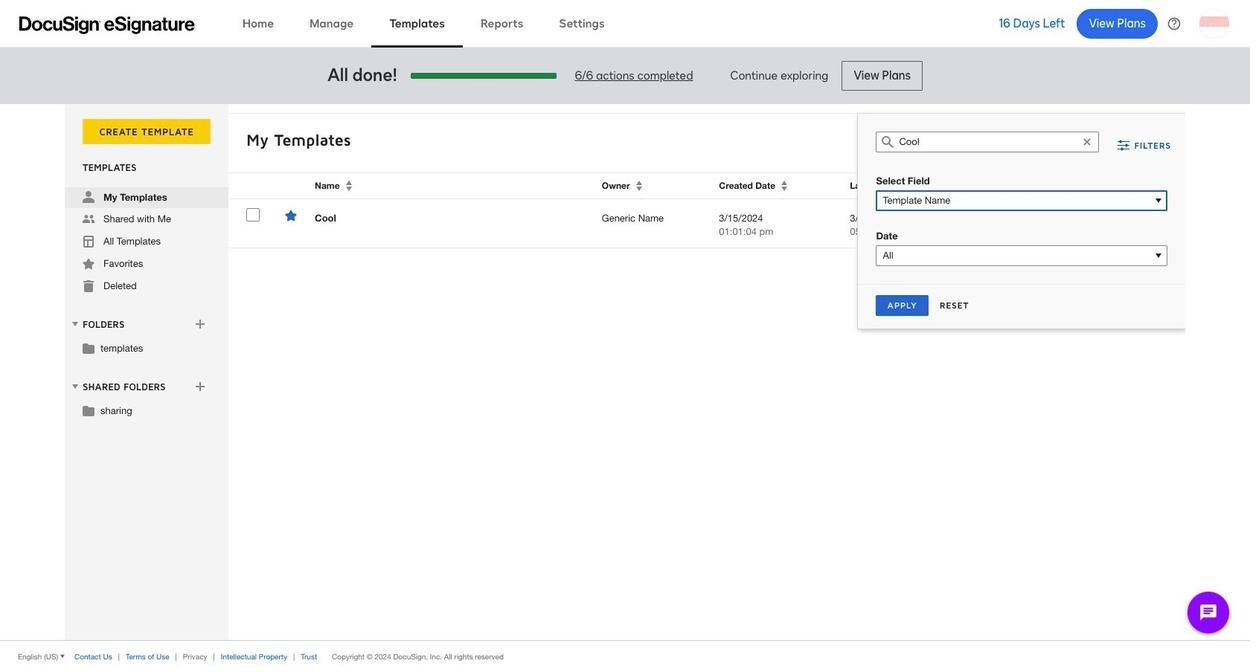 Task type: describe. For each thing, give the bounding box(es) containing it.
user image
[[83, 191, 95, 203]]

docusign esignature image
[[19, 16, 195, 34]]

view folders image
[[69, 319, 81, 330]]

folder image
[[83, 405, 95, 417]]

remove cool from favorites image
[[285, 210, 297, 222]]

star filled image
[[83, 258, 95, 270]]

templates image
[[83, 236, 95, 248]]

Search My Templates text field
[[900, 133, 1077, 152]]

trash image
[[83, 281, 95, 293]]



Task type: locate. For each thing, give the bounding box(es) containing it.
view shared folders image
[[69, 381, 81, 393]]

secondary navigation region
[[65, 104, 1190, 641]]

folder image
[[83, 342, 95, 354]]

your uploaded profile image image
[[1200, 9, 1230, 38]]

shared image
[[83, 214, 95, 226]]

more info region
[[0, 641, 1251, 673]]



Task type: vqa. For each thing, say whether or not it's contained in the screenshot.
Advanced Options List list
no



